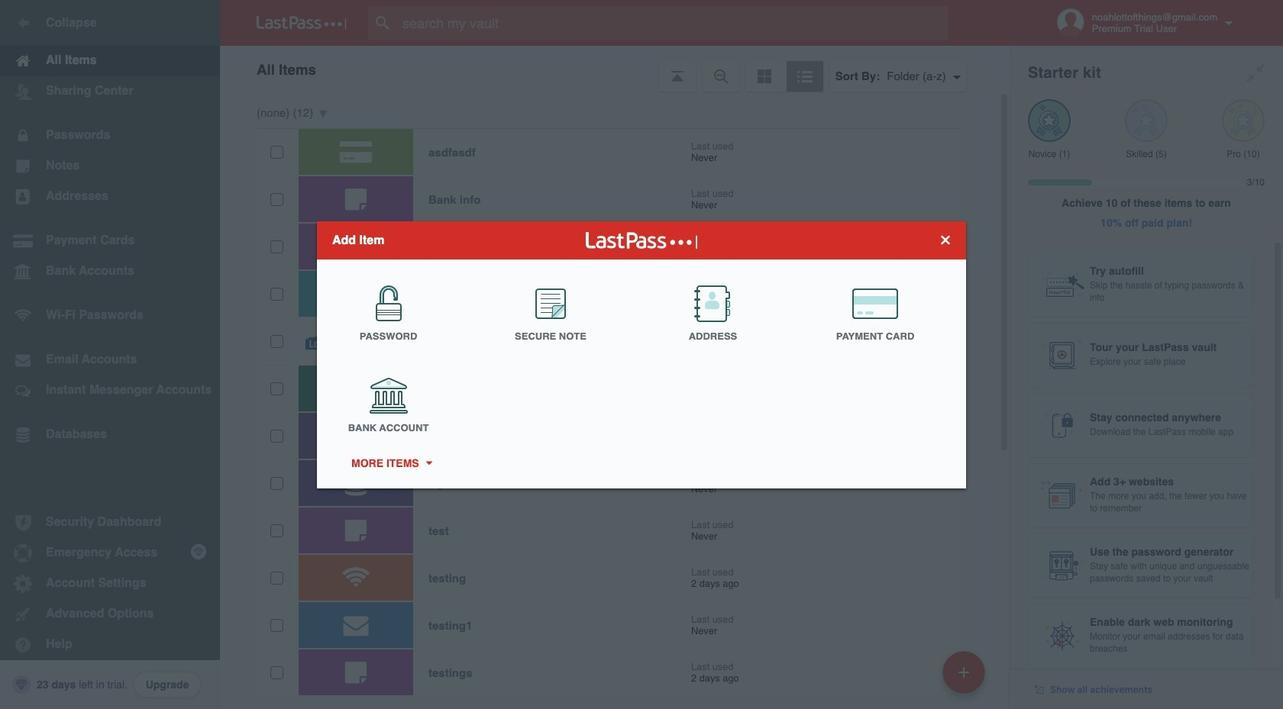 Task type: vqa. For each thing, say whether or not it's contained in the screenshot.
New item element at right
no



Task type: describe. For each thing, give the bounding box(es) containing it.
Search search field
[[368, 6, 979, 40]]

new item navigation
[[937, 647, 995, 710]]

vault options navigation
[[220, 46, 1010, 92]]

caret right image
[[423, 461, 434, 465]]

lastpass image
[[257, 16, 347, 30]]



Task type: locate. For each thing, give the bounding box(es) containing it.
dialog
[[317, 221, 966, 489]]

search my vault text field
[[368, 6, 979, 40]]

main navigation navigation
[[0, 0, 220, 710]]

new item image
[[959, 667, 970, 678]]



